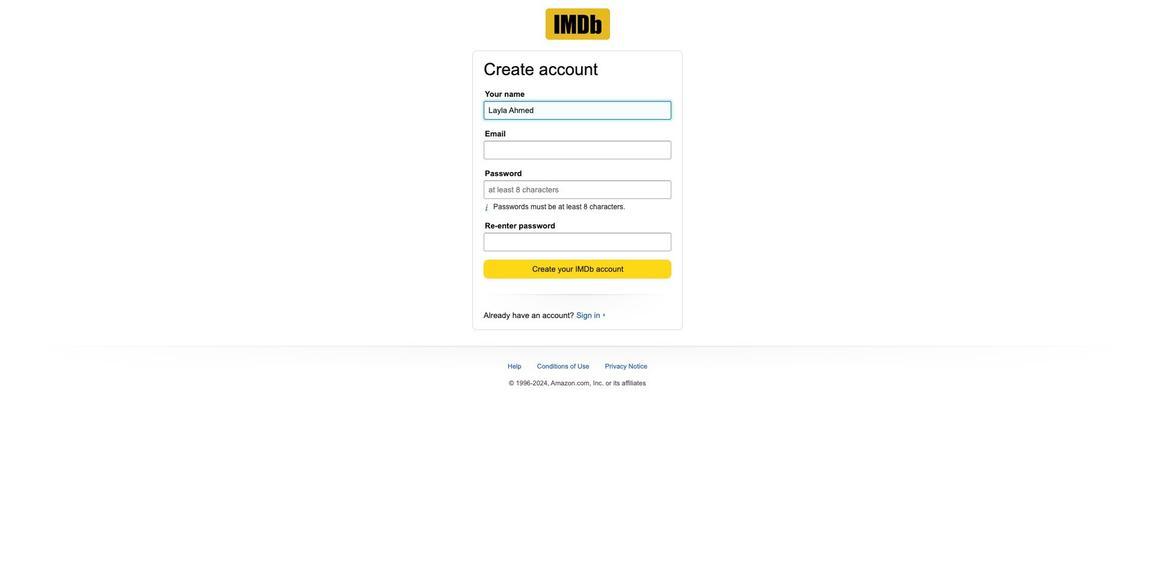 Task type: vqa. For each thing, say whether or not it's contained in the screenshot.
What does Danny's drink order "...a Whisky and a Whisky" (while indicating with two fingers a "large" and a "small" amount) mean? dropdown button
no



Task type: locate. For each thing, give the bounding box(es) containing it.
alert image
[[485, 204, 493, 212]]

None password field
[[484, 233, 671, 251]]

None email field
[[484, 141, 671, 159]]

None submit
[[484, 260, 671, 278]]



Task type: describe. For each thing, give the bounding box(es) containing it.
imdb.com logo image
[[545, 8, 610, 40]]

First and last name text field
[[484, 101, 671, 119]]

at least 8 characters password field
[[484, 180, 671, 199]]



